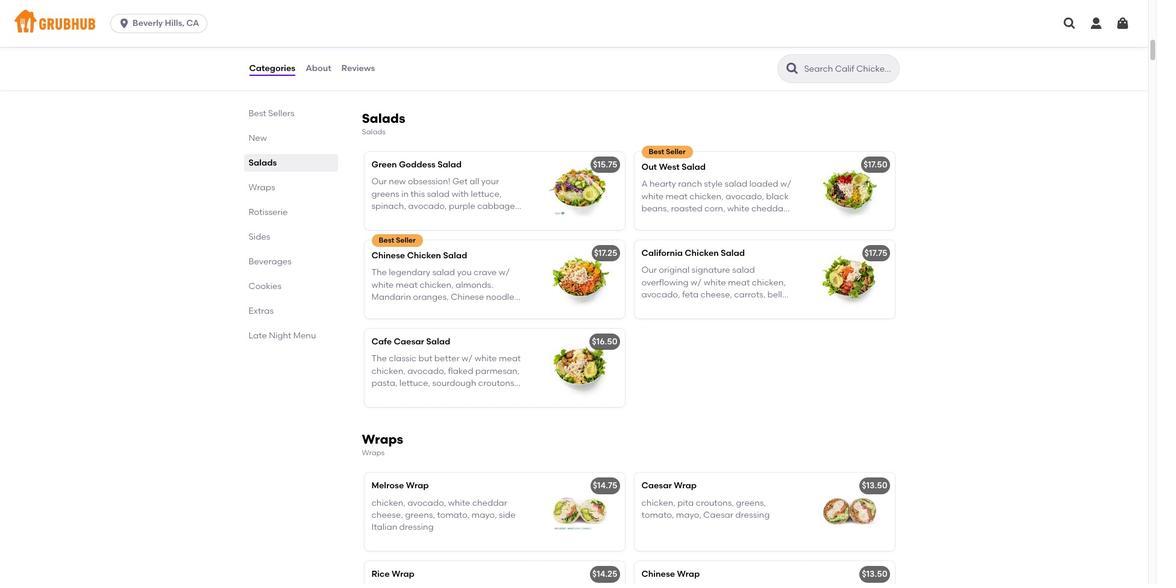 Task type: vqa. For each thing, say whether or not it's contained in the screenshot.
8490 Sunset Blvd
no



Task type: locate. For each thing, give the bounding box(es) containing it.
chinese
[[372, 251, 405, 261], [451, 292, 484, 303], [390, 317, 423, 327], [642, 570, 675, 580]]

lettuce, down almonds. at the left of page
[[456, 305, 487, 315]]

$13.50
[[862, 481, 887, 491], [862, 570, 887, 580]]

0 vertical spatial croutons,
[[478, 378, 516, 389]]

wraps wraps
[[362, 432, 403, 457]]

svg image left svg image
[[1063, 16, 1077, 31]]

2 vertical spatial best
[[379, 236, 394, 245]]

2 vertical spatial meat
[[499, 354, 521, 364]]

peppers,
[[691, 216, 727, 226]]

meat
[[666, 191, 688, 202], [396, 280, 418, 290], [499, 354, 521, 364]]

chinese right $14.25
[[642, 570, 675, 580]]

0 vertical spatial cheddar
[[752, 204, 787, 214]]

0 vertical spatial w/
[[780, 179, 792, 189]]

cheese, up italian
[[372, 511, 403, 521]]

red
[[675, 216, 689, 226]]

seller up out west salad
[[666, 148, 686, 156]]

2 tomato, from the left
[[642, 511, 674, 521]]

0 vertical spatial cheese,
[[642, 216, 673, 226]]

salad right goddess at top
[[438, 160, 462, 170]]

best up chinese chicken salad
[[379, 236, 394, 245]]

green goddess salad
[[372, 160, 462, 170]]

goddess
[[399, 160, 436, 170]]

wraps up melrose
[[362, 449, 385, 457]]

0 horizontal spatial tomato,
[[437, 511, 470, 521]]

1 mayo, from the left
[[472, 511, 497, 521]]

0 vertical spatial $13.50
[[862, 481, 887, 491]]

salads inside salads salads
[[362, 128, 386, 136]]

1 horizontal spatial best seller
[[649, 148, 686, 156]]

meat up parmesan,
[[499, 354, 521, 364]]

svg image
[[1063, 16, 1077, 31], [1116, 16, 1130, 31], [118, 17, 130, 30]]

best
[[249, 108, 266, 119], [649, 148, 664, 156], [379, 236, 394, 245]]

chinese chicken salad
[[372, 251, 467, 261]]

cheese, down the beans,
[[642, 216, 673, 226]]

avocado, inside the classic but better w/ white meat chicken, avocado, flaked parmesan, pasta, lettuce, sourdough croutons, lemon, side caesar dressing
[[407, 366, 446, 376]]

1 vertical spatial pita
[[678, 498, 694, 509]]

$13.50 for $14.25
[[862, 570, 887, 580]]

chicken, inside chicken, avocado, white cheddar cheese, greens, tomato, mayo, side italian dressing
[[372, 498, 405, 509]]

best for wraps
[[249, 108, 266, 119]]

the inside the legendary salad you crave w/ white meat chicken, almonds. mandarin oranges, chinese noodles, pasta, green onions, lettuce, carrots, side chinese dressing
[[372, 268, 387, 278]]

wraps down lemon,
[[362, 432, 403, 447]]

svg image left beverly
[[118, 17, 130, 30]]

black
[[766, 191, 789, 202]]

0 horizontal spatial chicken
[[407, 251, 441, 261]]

the
[[372, 268, 387, 278], [372, 354, 387, 364]]

prebiotic soda, 12 oz can
[[372, 33, 472, 43]]

1 horizontal spatial seller
[[666, 148, 686, 156]]

croutons,
[[478, 378, 516, 389], [696, 498, 734, 509]]

0 horizontal spatial greens,
[[405, 511, 435, 521]]

best seller
[[649, 148, 686, 156], [379, 236, 416, 245]]

beverly
[[133, 18, 163, 28]]

cafe caesar salad
[[372, 337, 450, 347]]

wraps up rotisserie
[[249, 183, 275, 193]]

pasta, up lemon,
[[372, 378, 397, 389]]

1 vertical spatial w/
[[499, 268, 510, 278]]

cheese, inside a hearty ranch style salad loaded w/ white meat chicken, avocado, black beans, roasted corn, white cheddar cheese, red peppers, pita croutons & side chipotle dressing.
[[642, 216, 673, 226]]

pasta, inside the classic but better w/ white meat chicken, avocado, flaked parmesan, pasta, lettuce, sourdough croutons, lemon, side caesar dressing
[[372, 378, 397, 389]]

2 horizontal spatial w/
[[780, 179, 792, 189]]

1 vertical spatial pasta,
[[372, 378, 397, 389]]

rice wrap image
[[534, 562, 625, 585]]

seller for west
[[666, 148, 686, 156]]

cheese,
[[642, 216, 673, 226], [372, 511, 403, 521]]

side
[[642, 228, 658, 238], [372, 317, 388, 327], [401, 391, 418, 401], [499, 511, 516, 521]]

wrap for chinese wrap
[[677, 570, 700, 580]]

0 vertical spatial greens,
[[736, 498, 766, 509]]

the inside the classic but better w/ white meat chicken, avocado, flaked parmesan, pasta, lettuce, sourdough croutons, lemon, side caesar dressing
[[372, 354, 387, 364]]

beans,
[[642, 204, 669, 214]]

$15.75
[[593, 160, 617, 170]]

caesar wrap
[[642, 481, 697, 491]]

chicken, pita croutons, greens, tomato, mayo, caesar dressing
[[642, 498, 770, 521]]

california
[[642, 248, 683, 259]]

chicken, inside a hearty ranch style salad loaded w/ white meat chicken, avocado, black beans, roasted corn, white cheddar cheese, red peppers, pita croutons & side chipotle dressing.
[[690, 191, 724, 202]]

pasta, inside the legendary salad you crave w/ white meat chicken, almonds. mandarin oranges, chinese noodles, pasta, green onions, lettuce, carrots, side chinese dressing
[[372, 305, 397, 315]]

beverly hills, ca button
[[110, 14, 212, 33]]

0 vertical spatial wraps
[[249, 183, 275, 193]]

a
[[642, 179, 648, 189]]

tomato,
[[437, 511, 470, 521], [642, 511, 674, 521]]

wraps
[[249, 183, 275, 193], [362, 432, 403, 447], [362, 449, 385, 457]]

salad left you
[[432, 268, 455, 278]]

cafe caesar salad image
[[534, 329, 625, 407]]

1 horizontal spatial chicken
[[685, 248, 719, 259]]

1 the from the top
[[372, 268, 387, 278]]

pasta, down "mandarin"
[[372, 305, 397, 315]]

0 vertical spatial best
[[249, 108, 266, 119]]

1 horizontal spatial w/
[[499, 268, 510, 278]]

svg image
[[1089, 16, 1104, 31]]

0 horizontal spatial cheese,
[[372, 511, 403, 521]]

pita up dressing.
[[729, 216, 745, 226]]

carrots,
[[489, 305, 521, 315]]

mayo, inside chicken, avocado, white cheddar cheese, greens, tomato, mayo, side italian dressing
[[472, 511, 497, 521]]

chicken, up oranges,
[[420, 280, 454, 290]]

svg image right svg image
[[1116, 16, 1130, 31]]

pita
[[729, 216, 745, 226], [678, 498, 694, 509]]

salad up the ranch
[[682, 162, 706, 172]]

main navigation navigation
[[0, 0, 1148, 47]]

categories button
[[249, 47, 296, 90]]

pita down caesar wrap
[[678, 498, 694, 509]]

better
[[434, 354, 460, 364]]

2 pasta, from the top
[[372, 378, 397, 389]]

tomato, inside chicken, avocado, white cheddar cheese, greens, tomato, mayo, side italian dressing
[[437, 511, 470, 521]]

avocado,
[[726, 191, 764, 202], [407, 366, 446, 376], [407, 498, 446, 509]]

chicken, down style
[[690, 191, 724, 202]]

chicken up legendary
[[407, 251, 441, 261]]

meat up roasted
[[666, 191, 688, 202]]

1 vertical spatial meat
[[396, 280, 418, 290]]

1 horizontal spatial pita
[[729, 216, 745, 226]]

2 vertical spatial wraps
[[362, 449, 385, 457]]

can
[[456, 33, 472, 43]]

best left sellers
[[249, 108, 266, 119]]

green
[[372, 160, 397, 170]]

w/ up flaked on the left
[[462, 354, 473, 364]]

1 vertical spatial best
[[649, 148, 664, 156]]

salads for salads salads
[[362, 111, 405, 126]]

greens, inside chicken, avocado, white cheddar cheese, greens, tomato, mayo, side italian dressing
[[405, 511, 435, 521]]

meat inside the legendary salad you crave w/ white meat chicken, almonds. mandarin oranges, chinese noodles, pasta, green onions, lettuce, carrots, side chinese dressing
[[396, 280, 418, 290]]

cheddar
[[752, 204, 787, 214], [472, 498, 507, 509]]

best seller up west
[[649, 148, 686, 156]]

0 vertical spatial salads
[[362, 111, 405, 126]]

0 horizontal spatial salad
[[432, 268, 455, 278]]

best seller up chinese chicken salad
[[379, 236, 416, 245]]

1 vertical spatial best seller
[[379, 236, 416, 245]]

dressing
[[425, 317, 460, 327], [452, 391, 486, 401], [735, 511, 770, 521], [399, 523, 434, 533]]

wrap for caesar wrap
[[674, 481, 697, 491]]

chicken for california
[[685, 248, 719, 259]]

0 horizontal spatial mayo,
[[472, 511, 497, 521]]

1 vertical spatial salad
[[432, 268, 455, 278]]

best up 'out'
[[649, 148, 664, 156]]

1 vertical spatial greens,
[[405, 511, 435, 521]]

0 horizontal spatial w/
[[462, 354, 473, 364]]

tomato, inside the chicken, pita croutons, greens, tomato, mayo, caesar dressing
[[642, 511, 674, 521]]

0 vertical spatial salad
[[725, 179, 747, 189]]

salads salads
[[362, 111, 405, 136]]

0 vertical spatial pita
[[729, 216, 745, 226]]

w/ inside a hearty ranch style salad loaded w/ white meat chicken, avocado, black beans, roasted corn, white cheddar cheese, red peppers, pita croutons & side chipotle dressing.
[[780, 179, 792, 189]]

1 horizontal spatial cheddar
[[752, 204, 787, 214]]

meat down legendary
[[396, 280, 418, 290]]

salads
[[362, 111, 405, 126], [362, 128, 386, 136], [249, 158, 277, 168]]

wrap for rice wrap
[[392, 570, 415, 580]]

2 vertical spatial w/
[[462, 354, 473, 364]]

0 horizontal spatial best seller
[[379, 236, 416, 245]]

seller up chinese chicken salad
[[396, 236, 416, 245]]

0 horizontal spatial pita
[[678, 498, 694, 509]]

1 vertical spatial cheese,
[[372, 511, 403, 521]]

salad down dressing.
[[721, 248, 745, 259]]

california chicken salad image
[[804, 241, 895, 319]]

rice wrap
[[372, 570, 415, 580]]

flaked
[[448, 366, 473, 376]]

salad up the better
[[426, 337, 450, 347]]

side inside a hearty ranch style salad loaded w/ white meat chicken, avocado, black beans, roasted corn, white cheddar cheese, red peppers, pita croutons & side chipotle dressing.
[[642, 228, 658, 238]]

1 vertical spatial cheddar
[[472, 498, 507, 509]]

chicken down dressing.
[[685, 248, 719, 259]]

oz
[[445, 33, 454, 43]]

w/ right crave
[[499, 268, 510, 278]]

parmesan,
[[475, 366, 520, 376]]

chicken
[[685, 248, 719, 259], [407, 251, 441, 261]]

1 vertical spatial salads
[[362, 128, 386, 136]]

avocado, down melrose wrap at the left bottom of the page
[[407, 498, 446, 509]]

1 vertical spatial wraps
[[362, 432, 403, 447]]

1 tomato, from the left
[[437, 511, 470, 521]]

1 vertical spatial croutons,
[[696, 498, 734, 509]]

reviews button
[[341, 47, 376, 90]]

chicken, inside the chicken, pita croutons, greens, tomato, mayo, caesar dressing
[[642, 498, 675, 509]]

corn,
[[705, 204, 725, 214]]

the down cafe
[[372, 354, 387, 364]]

1 horizontal spatial cheese,
[[642, 216, 673, 226]]

1 vertical spatial seller
[[396, 236, 416, 245]]

salad right style
[[725, 179, 747, 189]]

0 horizontal spatial lettuce,
[[399, 378, 430, 389]]

0 horizontal spatial cheddar
[[472, 498, 507, 509]]

0 horizontal spatial best
[[249, 108, 266, 119]]

a hearty ranch style salad loaded w/ white meat chicken, avocado, black beans, roasted corn, white cheddar cheese, red peppers, pita croutons & side chipotle dressing.
[[642, 179, 792, 238]]

2 $13.50 from the top
[[862, 570, 887, 580]]

0 vertical spatial pasta,
[[372, 305, 397, 315]]

lemon,
[[372, 391, 399, 401]]

1 vertical spatial avocado,
[[407, 366, 446, 376]]

0 horizontal spatial seller
[[396, 236, 416, 245]]

2 vertical spatial avocado,
[[407, 498, 446, 509]]

reviews
[[341, 63, 375, 73]]

0 vertical spatial the
[[372, 268, 387, 278]]

croutons, down caesar wrap
[[696, 498, 734, 509]]

$17.75
[[865, 248, 887, 259]]

1 horizontal spatial mayo,
[[676, 511, 701, 521]]

1 vertical spatial lettuce,
[[399, 378, 430, 389]]

0 horizontal spatial croutons,
[[478, 378, 516, 389]]

0 horizontal spatial meat
[[396, 280, 418, 290]]

$14.25
[[592, 570, 617, 580]]

avocado, down but at the bottom left of the page
[[407, 366, 446, 376]]

$14.75
[[593, 481, 617, 491]]

chinese down almonds. at the left of page
[[451, 292, 484, 303]]

croutons, inside the classic but better w/ white meat chicken, avocado, flaked parmesan, pasta, lettuce, sourdough croutons, lemon, side caesar dressing
[[478, 378, 516, 389]]

1 horizontal spatial greens,
[[736, 498, 766, 509]]

2 mayo, from the left
[[676, 511, 701, 521]]

2 horizontal spatial best
[[649, 148, 664, 156]]

2 horizontal spatial meat
[[666, 191, 688, 202]]

noodles,
[[486, 292, 520, 303]]

$13.50 for $14.75
[[862, 481, 887, 491]]

caesar inside the classic but better w/ white meat chicken, avocado, flaked parmesan, pasta, lettuce, sourdough croutons, lemon, side caesar dressing
[[420, 391, 450, 401]]

2 the from the top
[[372, 354, 387, 364]]

mayo,
[[472, 511, 497, 521], [676, 511, 701, 521]]

lettuce, down but at the bottom left of the page
[[399, 378, 430, 389]]

chicken, down melrose
[[372, 498, 405, 509]]

1 horizontal spatial meat
[[499, 354, 521, 364]]

1 vertical spatial the
[[372, 354, 387, 364]]

onions,
[[425, 305, 454, 315]]

2 vertical spatial salads
[[249, 158, 277, 168]]

salad up you
[[443, 251, 467, 261]]

0 vertical spatial avocado,
[[726, 191, 764, 202]]

Search Calif Chicken Cafe - Beverly Grove search field
[[803, 63, 895, 75]]

west
[[659, 162, 680, 172]]

1 horizontal spatial best
[[379, 236, 394, 245]]

0 vertical spatial best seller
[[649, 148, 686, 156]]

salad
[[725, 179, 747, 189], [432, 268, 455, 278]]

1 horizontal spatial croutons,
[[696, 498, 734, 509]]

caesar wrap image
[[804, 473, 895, 552]]

poppi cherry limeade image
[[534, 8, 625, 86]]

0 vertical spatial meat
[[666, 191, 688, 202]]

1 horizontal spatial tomato,
[[642, 511, 674, 521]]

1 pasta, from the top
[[372, 305, 397, 315]]

seller
[[666, 148, 686, 156], [396, 236, 416, 245]]

avocado, down loaded
[[726, 191, 764, 202]]

0 vertical spatial lettuce,
[[456, 305, 487, 315]]

salad for california chicken salad
[[721, 248, 745, 259]]

lettuce,
[[456, 305, 487, 315], [399, 378, 430, 389]]

best for $17.50
[[649, 148, 664, 156]]

hills,
[[165, 18, 184, 28]]

1 $13.50 from the top
[[862, 481, 887, 491]]

pasta,
[[372, 305, 397, 315], [372, 378, 397, 389]]

w/
[[780, 179, 792, 189], [499, 268, 510, 278], [462, 354, 473, 364]]

meat inside the classic but better w/ white meat chicken, avocado, flaked parmesan, pasta, lettuce, sourdough croutons, lemon, side caesar dressing
[[499, 354, 521, 364]]

0 vertical spatial seller
[[666, 148, 686, 156]]

seller for chicken
[[396, 236, 416, 245]]

chicken, down classic
[[372, 366, 405, 376]]

1 vertical spatial $13.50
[[862, 570, 887, 580]]

1 horizontal spatial lettuce,
[[456, 305, 487, 315]]

extras
[[249, 306, 274, 316]]

1 horizontal spatial salad
[[725, 179, 747, 189]]

w/ up the black
[[780, 179, 792, 189]]

croutons, down parmesan,
[[478, 378, 516, 389]]

0 horizontal spatial svg image
[[118, 17, 130, 30]]

white
[[642, 191, 664, 202], [727, 204, 750, 214], [372, 280, 394, 290], [475, 354, 497, 364], [448, 498, 470, 509]]

the up "mandarin"
[[372, 268, 387, 278]]

salad inside a hearty ranch style salad loaded w/ white meat chicken, avocado, black beans, roasted corn, white cheddar cheese, red peppers, pita croutons & side chipotle dressing.
[[725, 179, 747, 189]]

chicken, down caesar wrap
[[642, 498, 675, 509]]



Task type: describe. For each thing, give the bounding box(es) containing it.
roasted
[[671, 204, 703, 214]]

best sellers
[[249, 108, 294, 119]]

salads for salads
[[249, 158, 277, 168]]

side inside the legendary salad you crave w/ white meat chicken, almonds. mandarin oranges, chinese noodles, pasta, green onions, lettuce, carrots, side chinese dressing
[[372, 317, 388, 327]]

legendary
[[389, 268, 430, 278]]

soda,
[[410, 33, 433, 43]]

wrap for melrose wrap
[[406, 481, 429, 491]]

night
[[269, 331, 291, 341]]

dressing inside the legendary salad you crave w/ white meat chicken, almonds. mandarin oranges, chinese noodles, pasta, green onions, lettuce, carrots, side chinese dressing
[[425, 317, 460, 327]]

the classic but better w/ white meat chicken, avocado, flaked parmesan, pasta, lettuce, sourdough croutons, lemon, side caesar dressing
[[372, 354, 521, 401]]

the for the classic but better w/ white meat chicken, avocado, flaked parmesan, pasta, lettuce, sourdough croutons, lemon, side caesar dressing
[[372, 354, 387, 364]]

melrose wrap
[[372, 481, 429, 491]]

out
[[642, 162, 657, 172]]

chicken, inside the legendary salad you crave w/ white meat chicken, almonds. mandarin oranges, chinese noodles, pasta, green onions, lettuce, carrots, side chinese dressing
[[420, 280, 454, 290]]

you
[[457, 268, 472, 278]]

the legendary salad you crave w/ white meat chicken, almonds. mandarin oranges, chinese noodles, pasta, green onions, lettuce, carrots, side chinese dressing
[[372, 268, 521, 327]]

croutons, inside the chicken, pita croutons, greens, tomato, mayo, caesar dressing
[[696, 498, 734, 509]]

croutons
[[747, 216, 783, 226]]

the for the legendary salad you crave w/ white meat chicken, almonds. mandarin oranges, chinese noodles, pasta, green onions, lettuce, carrots, side chinese dressing
[[372, 268, 387, 278]]

chicken for chinese
[[407, 251, 441, 261]]

cookies
[[249, 281, 281, 292]]

dressing inside the classic but better w/ white meat chicken, avocado, flaked parmesan, pasta, lettuce, sourdough croutons, lemon, side caesar dressing
[[452, 391, 486, 401]]

sellers
[[268, 108, 294, 119]]

&
[[785, 216, 792, 226]]

avocado, inside a hearty ranch style salad loaded w/ white meat chicken, avocado, black beans, roasted corn, white cheddar cheese, red peppers, pita croutons & side chipotle dressing.
[[726, 191, 764, 202]]

italian
[[372, 523, 397, 533]]

rice
[[372, 570, 390, 580]]

pita inside a hearty ranch style salad loaded w/ white meat chicken, avocado, black beans, roasted corn, white cheddar cheese, red peppers, pita croutons & side chipotle dressing.
[[729, 216, 745, 226]]

svg image inside beverly hills, ca button
[[118, 17, 130, 30]]

almonds.
[[456, 280, 493, 290]]

sides
[[249, 232, 270, 242]]

$17.50
[[864, 160, 887, 170]]

2 horizontal spatial svg image
[[1116, 16, 1130, 31]]

california chicken salad
[[642, 248, 745, 259]]

style
[[704, 179, 723, 189]]

12
[[435, 33, 443, 43]]

cheddar inside a hearty ranch style salad loaded w/ white meat chicken, avocado, black beans, roasted corn, white cheddar cheese, red peppers, pita croutons & side chipotle dressing.
[[752, 204, 787, 214]]

salad for green goddess salad
[[438, 160, 462, 170]]

about button
[[305, 47, 332, 90]]

cheddar inside chicken, avocado, white cheddar cheese, greens, tomato, mayo, side italian dressing
[[472, 498, 507, 509]]

melrose
[[372, 481, 404, 491]]

but
[[419, 354, 432, 364]]

cheese, inside chicken, avocado, white cheddar cheese, greens, tomato, mayo, side italian dressing
[[372, 511, 403, 521]]

mandarin
[[372, 292, 411, 303]]

dressing.
[[696, 228, 732, 238]]

sourdough
[[432, 378, 476, 389]]

w/ inside the legendary salad you crave w/ white meat chicken, almonds. mandarin oranges, chinese noodles, pasta, green onions, lettuce, carrots, side chinese dressing
[[499, 268, 510, 278]]

dressing inside chicken, avocado, white cheddar cheese, greens, tomato, mayo, side italian dressing
[[399, 523, 434, 533]]

lettuce, inside the legendary salad you crave w/ white meat chicken, almonds. mandarin oranges, chinese noodles, pasta, green onions, lettuce, carrots, side chinese dressing
[[456, 305, 487, 315]]

w/ inside the classic but better w/ white meat chicken, avocado, flaked parmesan, pasta, lettuce, sourdough croutons, lemon, side caesar dressing
[[462, 354, 473, 364]]

ranch
[[678, 179, 702, 189]]

new
[[249, 133, 267, 143]]

cafe
[[372, 337, 392, 347]]

late
[[249, 331, 267, 341]]

meat inside a hearty ranch style salad loaded w/ white meat chicken, avocado, black beans, roasted corn, white cheddar cheese, red peppers, pita croutons & side chipotle dressing.
[[666, 191, 688, 202]]

melrose wrap image
[[534, 473, 625, 552]]

crave
[[474, 268, 497, 278]]

pita inside the chicken, pita croutons, greens, tomato, mayo, caesar dressing
[[678, 498, 694, 509]]

$16.50
[[592, 337, 617, 347]]

green
[[399, 305, 423, 315]]

menu
[[293, 331, 316, 341]]

chipotle
[[660, 228, 694, 238]]

rotisserie
[[249, 207, 288, 218]]

classic
[[389, 354, 417, 364]]

loaded
[[749, 179, 778, 189]]

best seller for chicken
[[379, 236, 416, 245]]

wraps for wraps wraps
[[362, 432, 403, 447]]

prebiotic
[[372, 33, 408, 43]]

beverly hills, ca
[[133, 18, 199, 28]]

wraps for wraps
[[249, 183, 275, 193]]

greens, inside the chicken, pita croutons, greens, tomato, mayo, caesar dressing
[[736, 498, 766, 509]]

mayo, inside the chicken, pita croutons, greens, tomato, mayo, caesar dressing
[[676, 511, 701, 521]]

white inside the classic but better w/ white meat chicken, avocado, flaked parmesan, pasta, lettuce, sourdough croutons, lemon, side caesar dressing
[[475, 354, 497, 364]]

prebiotic soda, 12 oz can button
[[364, 8, 625, 86]]

out west salad image
[[804, 152, 895, 230]]

hearty
[[650, 179, 676, 189]]

dressing inside the chicken, pita croutons, greens, tomato, mayo, caesar dressing
[[735, 511, 770, 521]]

chinese wrap image
[[804, 562, 895, 585]]

white inside chicken, avocado, white cheddar cheese, greens, tomato, mayo, side italian dressing
[[448, 498, 470, 509]]

green goddess salad image
[[534, 152, 625, 230]]

side inside chicken, avocado, white cheddar cheese, greens, tomato, mayo, side italian dressing
[[499, 511, 516, 521]]

best seller for west
[[649, 148, 686, 156]]

chinese wrap
[[642, 570, 700, 580]]

wraps inside wraps wraps
[[362, 449, 385, 457]]

chicken, inside the classic but better w/ white meat chicken, avocado, flaked parmesan, pasta, lettuce, sourdough croutons, lemon, side caesar dressing
[[372, 366, 405, 376]]

caesar inside the chicken, pita croutons, greens, tomato, mayo, caesar dressing
[[703, 511, 733, 521]]

out west salad
[[642, 162, 706, 172]]

categories
[[249, 63, 295, 73]]

salad for out west salad
[[682, 162, 706, 172]]

oranges,
[[413, 292, 449, 303]]

$17.25
[[594, 248, 617, 259]]

chinese up legendary
[[372, 251, 405, 261]]

salad inside the legendary salad you crave w/ white meat chicken, almonds. mandarin oranges, chinese noodles, pasta, green onions, lettuce, carrots, side chinese dressing
[[432, 268, 455, 278]]

chicken, avocado, white cheddar cheese, greens, tomato, mayo, side italian dressing
[[372, 498, 516, 533]]

side inside the classic but better w/ white meat chicken, avocado, flaked parmesan, pasta, lettuce, sourdough croutons, lemon, side caesar dressing
[[401, 391, 418, 401]]

1 horizontal spatial svg image
[[1063, 16, 1077, 31]]

lettuce, inside the classic but better w/ white meat chicken, avocado, flaked parmesan, pasta, lettuce, sourdough croutons, lemon, side caesar dressing
[[399, 378, 430, 389]]

ca
[[186, 18, 199, 28]]

chinese down green
[[390, 317, 423, 327]]

white inside the legendary salad you crave w/ white meat chicken, almonds. mandarin oranges, chinese noodles, pasta, green onions, lettuce, carrots, side chinese dressing
[[372, 280, 394, 290]]

salad for cafe caesar salad
[[426, 337, 450, 347]]

late night menu
[[249, 331, 316, 341]]

best for $17.25
[[379, 236, 394, 245]]

chinese chicken salad image
[[534, 241, 625, 319]]

beverages
[[249, 257, 292, 267]]

about
[[306, 63, 331, 73]]

search icon image
[[785, 61, 799, 76]]

avocado, inside chicken, avocado, white cheddar cheese, greens, tomato, mayo, side italian dressing
[[407, 498, 446, 509]]

salad for chinese chicken salad
[[443, 251, 467, 261]]



